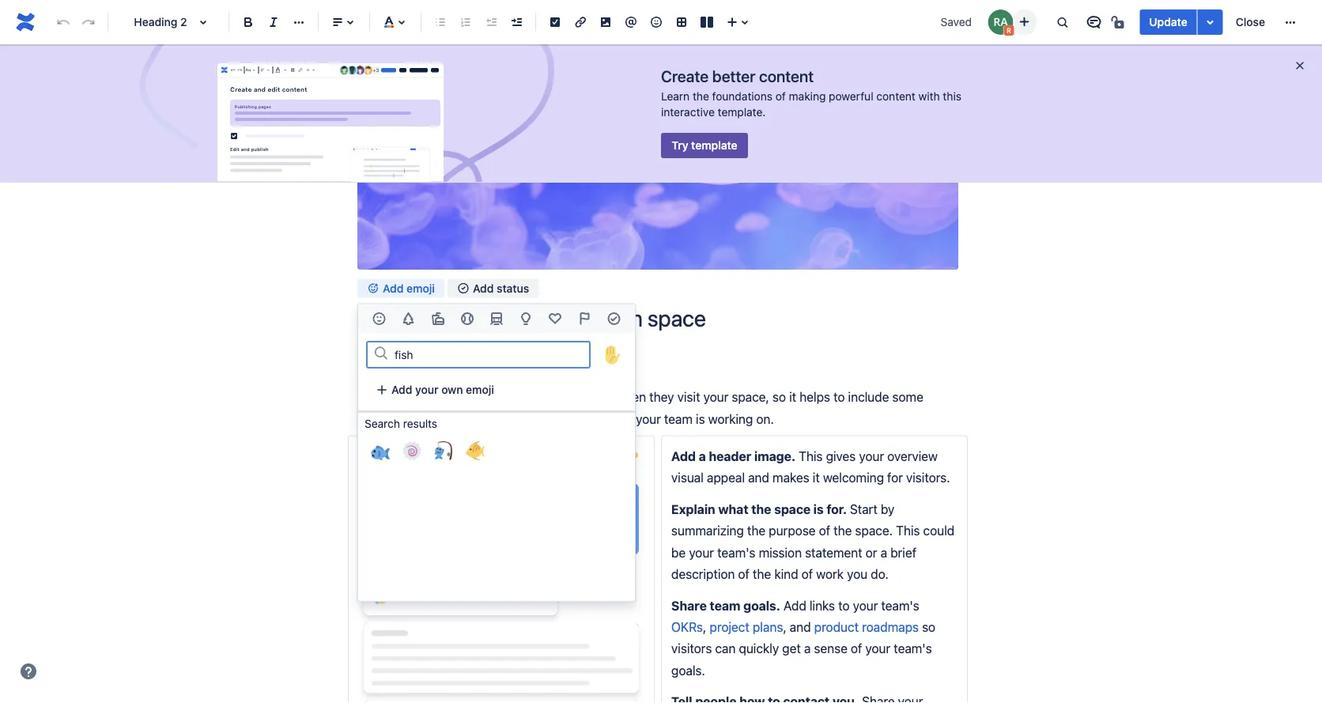 Task type: describe. For each thing, give the bounding box(es) containing it.
add status button
[[448, 279, 539, 298]]

share team goals. add links to your team's okrs , project plans , and product roadmaps
[[672, 598, 923, 635]]

add a header image.
[[672, 449, 796, 464]]

statement
[[805, 545, 863, 560]]

undo ⌘z image
[[54, 13, 73, 32]]

get
[[622, 131, 640, 144]]

heading 2
[[134, 15, 187, 28]]

food & drink image
[[429, 309, 448, 328]]

layouts image
[[698, 13, 717, 32]]

numbered list ⌘⇧7 image
[[456, 13, 475, 32]]

0 horizontal spatial content
[[282, 86, 307, 93]]

2 horizontal spatial content
[[877, 90, 916, 103]]

quickly
[[739, 641, 779, 656]]

powerful
[[829, 90, 874, 103]]

is down visit
[[696, 411, 705, 426]]

overview for this gives your overview visual appeal and makes it welcoming for visitors.
[[888, 449, 938, 464]]

so inside the overview is the first page visitors will see when they visit your space, so it helps to include some information on what the space is about and what your team is working on.
[[773, 390, 786, 405]]

my first space for second the "my first space" link from left
[[531, 131, 603, 144]]

visitors inside so visitors can quickly get a sense of your team's goals.
[[672, 641, 712, 656]]

more image
[[1282, 13, 1301, 32]]

appeal
[[707, 470, 745, 485]]

align left image
[[328, 13, 347, 32]]

stellar
[[428, 355, 475, 377]]

template.
[[718, 106, 766, 119]]

2 my first space link from the left
[[531, 128, 603, 147]]

and right edit
[[241, 146, 250, 151]]

on
[[425, 411, 439, 426]]

goals. inside so visitors can quickly get a sense of your team's goals.
[[672, 663, 706, 678]]

2 horizontal spatial team
[[749, 131, 775, 144]]

1 horizontal spatial content
[[759, 66, 814, 85]]

your down they on the bottom
[[636, 411, 661, 426]]

get
[[783, 641, 801, 656]]

information
[[358, 411, 422, 426]]

activity image
[[458, 309, 477, 328]]

emoji inside add your own emoji button
[[466, 383, 494, 396]]

the up the :tropical_fish: icon at the left of the page
[[474, 411, 492, 426]]

link image
[[297, 64, 304, 76]]

overview inside the overview is the first page visitors will see when they visit your space, so it helps to include some information on what the space is about and what your team is working on.
[[383, 390, 433, 405]]

or
[[866, 545, 878, 560]]

the overview is the first page visitors will see when they visit your space, so it helps to include some information on what the space is about and what your team is working on.
[[358, 390, 927, 426]]

add image, video, or file image
[[596, 13, 615, 32]]

publishing
[[235, 104, 257, 109]]

mention image
[[622, 13, 641, 32]]

this inside this gives your overview visual appeal and makes it welcoming for visitors.
[[799, 449, 823, 464]]

team inside share team goals. add links to your team's okrs , project plans , and product roadmaps
[[710, 598, 741, 613]]

helps
[[800, 390, 831, 405]]

will
[[571, 390, 589, 405]]

emoji image
[[647, 13, 666, 32]]

no restrictions image
[[1110, 13, 1129, 32]]

gives
[[826, 449, 856, 464]]

more formatting image
[[290, 13, 309, 32]]

update button
[[1140, 9, 1197, 35]]

image.
[[755, 449, 796, 464]]

add status
[[473, 281, 529, 295]]

try template
[[672, 139, 738, 152]]

add for add emoji
[[383, 281, 404, 295]]

space left get
[[572, 131, 603, 144]]

template
[[692, 139, 738, 152]]

pages
[[258, 104, 271, 109]]

flags image
[[575, 309, 594, 328]]

emojis actions and list panel tab panel
[[358, 333, 635, 601]]

nature image
[[399, 309, 418, 328]]

project plans link
[[710, 620, 783, 635]]

work
[[817, 567, 844, 582]]

close
[[1236, 15, 1266, 28]]

add for add your own emoji
[[392, 383, 413, 396]]

making
[[789, 90, 826, 103]]

your inside share team goals. add links to your team's okrs , project plans , and product roadmaps
[[853, 598, 878, 613]]

content
[[471, 131, 512, 144]]

team's inside start by summarizing the purpose of the space. this could be your team's mission statement or a brief description of the kind of work you do.
[[718, 545, 756, 560]]

my for second the "my first space" link from left
[[531, 131, 546, 144]]

link image
[[571, 13, 590, 32]]

roadmaps
[[862, 620, 919, 635]]

:raised_hand: image
[[604, 345, 623, 364]]

when
[[616, 390, 646, 405]]

add emoji image
[[367, 282, 380, 295]]

your inside this gives your overview visual appeal and makes it welcoming for visitors.
[[859, 449, 884, 464]]

:fish: image
[[371, 441, 390, 460]]

1 my first space link from the left
[[380, 128, 452, 147]]

:fish_cake: image
[[403, 441, 422, 460]]

a inside so visitors can quickly get a sense of your team's goals.
[[804, 641, 811, 656]]

status
[[497, 281, 529, 295]]

and inside this gives your overview visual appeal and makes it welcoming for visitors.
[[748, 470, 770, 485]]

your inside button
[[415, 383, 439, 396]]

own
[[442, 383, 463, 396]]

add your own emoji button
[[366, 377, 504, 403]]

so visitors can quickly get a sense of your team's goals.
[[672, 620, 939, 678]]

visit
[[678, 390, 700, 405]]

publishing pages
[[235, 104, 271, 109]]

they
[[650, 390, 674, 405]]

edit
[[268, 86, 280, 93]]

adjust update settings image
[[1201, 13, 1220, 32]]

update for update header image
[[605, 221, 641, 233]]

create for create better content learn the foundations of making powerful content with this interactive template.
[[661, 66, 709, 85]]

add emoji button
[[358, 279, 444, 298]]

sense
[[814, 641, 848, 656]]

is up on
[[436, 390, 445, 405]]

create better content learn the foundations of making powerful content with this interactive template.
[[661, 66, 962, 119]]

include
[[848, 390, 889, 405]]

kind
[[775, 567, 799, 582]]

bullet list ⌘⇧8 image
[[431, 13, 450, 32]]

this
[[943, 90, 962, 103]]

text style image
[[245, 64, 251, 76]]

choose an emoji category tab list
[[358, 305, 635, 333]]

product roadmaps link
[[815, 620, 919, 635]]

search
[[365, 417, 400, 430]]

confluence image
[[13, 9, 38, 35]]

0 horizontal spatial checkbox image
[[228, 130, 240, 142]]

this inside start by summarizing the purpose of the space. this could be your team's mission statement or a brief description of the kind of work you do.
[[896, 523, 920, 538]]

start
[[850, 502, 878, 517]]

so inside so visitors can quickly get a sense of your team's goals.
[[922, 620, 936, 635]]

1 , from the left
[[703, 620, 707, 635]]

welcoming
[[823, 470, 884, 485]]

a inside start by summarizing the purpose of the space. this could be your team's mission statement or a brief description of the kind of work you do.
[[881, 545, 888, 560]]

better
[[713, 66, 756, 85]]

space,
[[732, 390, 770, 405]]

explain what the space is for.
[[672, 502, 850, 517]]

about
[[545, 411, 578, 426]]

publish
[[251, 146, 269, 151]]

action item image
[[546, 13, 565, 32]]

explain
[[672, 502, 716, 517]]

confluence icon image
[[220, 66, 229, 75]]

of inside so visitors can quickly get a sense of your team's goals.
[[851, 641, 863, 656]]

first for second the "my first space" link from left
[[549, 131, 569, 144]]

redo ⌘⇧z image
[[79, 13, 98, 32]]

update header image button
[[601, 195, 716, 234]]

plans
[[753, 620, 783, 635]]

space.
[[856, 523, 893, 538]]

interactive
[[661, 106, 715, 119]]

be
[[672, 545, 686, 560]]



Task type: vqa. For each thing, say whether or not it's contained in the screenshot.
Templates Link
no



Task type: locate. For each thing, give the bounding box(es) containing it.
some
[[893, 390, 924, 405]]

could
[[924, 523, 955, 538]]

add right add emoji icon
[[383, 281, 404, 295]]

your down template.
[[724, 131, 746, 144]]

1 horizontal spatial my first space link
[[531, 128, 603, 147]]

emoji right own
[[466, 383, 494, 396]]

add left status
[[473, 281, 494, 295]]

objects image
[[517, 309, 536, 328]]

1 vertical spatial emoji
[[466, 383, 494, 396]]

2 horizontal spatial chevron down image
[[310, 64, 317, 76]]

0 vertical spatial it
[[790, 390, 797, 405]]

on.
[[757, 411, 774, 426]]

my first space
[[380, 131, 452, 144], [531, 131, 603, 144]]

product
[[815, 620, 859, 635]]

2 my from the left
[[531, 131, 546, 144]]

0 horizontal spatial team
[[664, 411, 693, 426]]

Give this page a title text field
[[358, 305, 959, 331]]

to
[[834, 390, 845, 405], [839, 598, 850, 613]]

visitors.
[[907, 470, 951, 485]]

your inside so visitors can quickly get a sense of your team's goals.
[[866, 641, 891, 656]]

content left 'with'
[[877, 90, 916, 103]]

3 chevron down image from the left
[[310, 64, 317, 76]]

1 horizontal spatial my
[[531, 131, 546, 144]]

add left links
[[784, 598, 807, 613]]

team's down summarizing
[[718, 545, 756, 560]]

ruby anderson image
[[988, 9, 1014, 35]]

chevron down image
[[265, 64, 272, 76], [282, 64, 289, 76], [310, 64, 317, 76]]

add inside add your own emoji button
[[392, 383, 413, 396]]

links
[[810, 598, 835, 613]]

learn
[[661, 90, 690, 103]]

brief
[[891, 545, 917, 560]]

content
[[759, 66, 814, 85], [282, 86, 307, 93], [877, 90, 916, 103]]

chevron down image for the "text color" icon
[[282, 64, 289, 76]]

team down template.
[[749, 131, 775, 144]]

emoji up nature image
[[407, 281, 435, 295]]

update header image
[[605, 221, 711, 233]]

1 vertical spatial visitors
[[672, 641, 712, 656]]

and down image.
[[748, 470, 770, 485]]

0 horizontal spatial this
[[799, 449, 823, 464]]

update inside 'button'
[[1150, 15, 1188, 28]]

0 horizontal spatial ,
[[703, 620, 707, 635]]

0 vertical spatial checkbox image
[[289, 64, 296, 76]]

the left kind
[[753, 567, 771, 582]]

my for first the "my first space" link from the left
[[380, 131, 395, 144]]

page
[[496, 390, 524, 405]]

my first space for first the "my first space" link from the left
[[380, 131, 452, 144]]

1 horizontal spatial visitors
[[672, 641, 712, 656]]

0 horizontal spatial create
[[230, 86, 252, 93]]

header inside main content area, start typing to enter text. text box
[[709, 449, 752, 464]]

the right get
[[643, 131, 659, 144]]

chevron down image left the "text color" icon
[[265, 64, 272, 76]]

content down link icon
[[282, 86, 307, 93]]

create and edit content
[[230, 86, 307, 93]]

0 vertical spatial goals.
[[744, 598, 781, 613]]

0 horizontal spatial header
[[644, 221, 678, 233]]

1 vertical spatial this
[[896, 523, 920, 538]]

create for create a stellar overview
[[358, 355, 410, 377]]

try
[[672, 139, 689, 152]]

project
[[710, 620, 750, 635]]

0 vertical spatial team's
[[718, 545, 756, 560]]

0 horizontal spatial first
[[398, 131, 418, 144]]

for
[[888, 470, 903, 485]]

0 horizontal spatial my
[[380, 131, 395, 144]]

visual
[[672, 470, 704, 485]]

this up makes
[[799, 449, 823, 464]]

indent tab image
[[507, 13, 526, 32]]

so right roadmaps
[[922, 620, 936, 635]]

bold ⌘b image
[[239, 13, 258, 32]]

a
[[414, 355, 424, 377], [699, 449, 706, 464], [881, 545, 888, 560], [804, 641, 811, 656]]

to inside share team goals. add links to your team's okrs , project plans , and product roadmaps
[[839, 598, 850, 613]]

try template button
[[661, 133, 748, 158]]

my first space left get
[[531, 131, 603, 144]]

visitors inside the overview is the first page visitors will see when they visit your space, so it helps to include some information on what the space is about and what your team is working on.
[[527, 390, 568, 405]]

share
[[672, 598, 707, 613]]

do.
[[871, 567, 889, 582]]

create inside main content area, start typing to enter text. text box
[[358, 355, 410, 377]]

to right links
[[839, 598, 850, 613]]

1 vertical spatial update
[[605, 221, 641, 233]]

team up project
[[710, 598, 741, 613]]

working
[[709, 411, 753, 426]]

is left 'about'
[[532, 411, 542, 426]]

so up on.
[[773, 390, 786, 405]]

redo image
[[236, 64, 243, 76]]

1 horizontal spatial header
[[709, 449, 752, 464]]

heading
[[134, 15, 178, 28]]

overview up visitors.
[[888, 449, 938, 464]]

invite to edit image
[[1015, 12, 1034, 31]]

outdent ⇧tab image
[[482, 13, 501, 32]]

chevron down image left link icon
[[282, 64, 289, 76]]

1 horizontal spatial my first space
[[531, 131, 603, 144]]

content up 'making'
[[759, 66, 814, 85]]

2 , from the left
[[783, 620, 787, 635]]

chevron down image for align left image
[[265, 64, 272, 76]]

2 vertical spatial team
[[710, 598, 741, 613]]

overview for create a stellar overview
[[479, 355, 550, 377]]

to right helps
[[834, 390, 845, 405]]

add emoji
[[383, 281, 435, 295]]

0 horizontal spatial chevron down image
[[265, 64, 272, 76]]

update for update
[[1150, 15, 1188, 28]]

most
[[662, 131, 688, 144]]

0 horizontal spatial so
[[773, 390, 786, 405]]

0 vertical spatial header
[[644, 221, 678, 233]]

of
[[776, 90, 786, 103], [711, 131, 721, 144], [819, 523, 831, 538], [738, 567, 750, 582], [802, 567, 813, 582], [851, 641, 863, 656]]

add inside share team goals. add links to your team's okrs , project plans , and product roadmaps
[[784, 598, 807, 613]]

1 horizontal spatial goals.
[[744, 598, 781, 613]]

1 horizontal spatial first
[[470, 390, 492, 405]]

can
[[715, 641, 736, 656]]

productivity image
[[605, 309, 624, 328]]

italic ⌘i image
[[264, 13, 283, 32]]

add inside add status dropdown button
[[473, 281, 494, 295]]

it inside the overview is the first page visitors will see when they visit your space, so it helps to include some information on what the space is about and what your team is working on.
[[790, 390, 797, 405]]

purpose
[[769, 523, 816, 538]]

create a stellar overview
[[358, 355, 550, 377]]

the inside create better content learn the foundations of making powerful content with this interactive template.
[[693, 90, 709, 103]]

my
[[380, 131, 395, 144], [531, 131, 546, 144]]

image
[[681, 221, 711, 233]]

by
[[881, 502, 895, 517]]

1 my from the left
[[380, 131, 395, 144]]

0 vertical spatial so
[[773, 390, 786, 405]]

results
[[403, 417, 438, 430]]

1 horizontal spatial create
[[358, 355, 410, 377]]

2 horizontal spatial create
[[661, 66, 709, 85]]

undo image
[[230, 64, 236, 76]]

0 horizontal spatial my first space
[[380, 131, 452, 144]]

a up visual
[[699, 449, 706, 464]]

visitors
[[527, 390, 568, 405], [672, 641, 712, 656]]

for.
[[827, 502, 847, 517]]

:raised_hand: image
[[599, 341, 627, 369]]

see
[[592, 390, 613, 405]]

your left own
[[415, 383, 439, 396]]

the down explain what the space is for. at bottom right
[[747, 523, 766, 538]]

visitors down okrs
[[672, 641, 712, 656]]

0 horizontal spatial overview
[[383, 390, 433, 405]]

0 vertical spatial to
[[834, 390, 845, 405]]

0 vertical spatial overview
[[479, 355, 550, 377]]

Emoji name field
[[390, 343, 589, 365]]

your up working
[[704, 390, 729, 405]]

checkbox image left link icon
[[289, 64, 296, 76]]

, left project
[[703, 620, 707, 635]]

update
[[1150, 15, 1188, 28], [605, 221, 641, 233]]

1 vertical spatial it
[[813, 470, 820, 485]]

space up the purpose at the bottom right of the page
[[775, 502, 811, 517]]

search results
[[365, 417, 438, 430]]

your up product roadmaps link on the right of page
[[853, 598, 878, 613]]

space
[[421, 131, 452, 144], [572, 131, 603, 144], [778, 131, 809, 144], [495, 411, 529, 426], [775, 502, 811, 517]]

2 chevron down image from the left
[[282, 64, 289, 76]]

it
[[790, 390, 797, 405], [813, 470, 820, 485]]

2 horizontal spatial what
[[719, 502, 749, 517]]

+3
[[373, 67, 379, 73]]

1 vertical spatial team's
[[882, 598, 920, 613]]

table image
[[672, 13, 691, 32]]

create up publishing at top left
[[230, 86, 252, 93]]

your down product roadmaps link on the right of page
[[866, 641, 891, 656]]

team's
[[718, 545, 756, 560], [882, 598, 920, 613], [894, 641, 932, 656]]

0 vertical spatial visitors
[[527, 390, 568, 405]]

goals. down okrs
[[672, 663, 706, 678]]

, up get
[[783, 620, 787, 635]]

0 horizontal spatial update
[[605, 221, 641, 233]]

header inside the update header image dropdown button
[[644, 221, 678, 233]]

1 my first space from the left
[[380, 131, 452, 144]]

this up 'brief'
[[896, 523, 920, 538]]

space down page
[[495, 411, 529, 426]]

0 horizontal spatial goals.
[[672, 663, 706, 678]]

add
[[383, 281, 404, 295], [473, 281, 494, 295], [392, 383, 413, 396], [672, 449, 696, 464], [784, 598, 807, 613]]

my first space link left get
[[531, 128, 603, 147]]

text color image
[[273, 64, 283, 76]]

and inside share team goals. add links to your team's okrs , project plans , and product roadmaps
[[790, 620, 811, 635]]

1 horizontal spatial emoji
[[466, 383, 494, 396]]

first inside the overview is the first page visitors will see when they visit your space, so it helps to include some information on what the space is about and what your team is working on.
[[470, 390, 492, 405]]

and up get
[[790, 620, 811, 635]]

content link
[[471, 128, 512, 147]]

update left image
[[605, 221, 641, 233]]

chevron down image
[[251, 64, 257, 76]]

1 vertical spatial to
[[839, 598, 850, 613]]

it inside this gives your overview visual appeal and makes it welcoming for visitors.
[[813, 470, 820, 485]]

:tropical_fish: image
[[466, 441, 485, 460]]

a up add your own emoji button
[[414, 355, 424, 377]]

create up 'the' at the bottom left
[[358, 355, 410, 377]]

add your own emoji
[[392, 383, 494, 396]]

the up interactive
[[693, 90, 709, 103]]

a right the or
[[881, 545, 888, 560]]

add for add a header image.
[[672, 449, 696, 464]]

1 horizontal spatial this
[[896, 523, 920, 538]]

emoji picker dialog
[[358, 304, 636, 602]]

1 vertical spatial checkbox image
[[228, 130, 240, 142]]

the up the purpose at the bottom right of the page
[[752, 502, 772, 517]]

makes
[[773, 470, 810, 485]]

and
[[254, 86, 266, 93], [241, 146, 250, 151], [581, 411, 602, 426], [748, 470, 770, 485], [790, 620, 811, 635]]

0 horizontal spatial visitors
[[527, 390, 568, 405]]

edit and publish
[[230, 146, 269, 151]]

1 horizontal spatial checkbox image
[[289, 64, 296, 76]]

help image
[[19, 662, 38, 681]]

of inside create better content learn the foundations of making powerful content with this interactive template.
[[776, 90, 786, 103]]

team's inside so visitors can quickly get a sense of your team's goals.
[[894, 641, 932, 656]]

update left "adjust update settings" image
[[1150, 15, 1188, 28]]

1 horizontal spatial what
[[605, 411, 633, 426]]

0 horizontal spatial what
[[443, 411, 470, 426]]

:fishing_pole_and_fish: image
[[434, 441, 453, 460]]

okrs link
[[672, 620, 703, 635]]

checkbox image
[[289, 64, 296, 76], [228, 130, 240, 142]]

overview inside this gives your overview visual appeal and makes it welcoming for visitors.
[[888, 449, 938, 464]]

your inside start by summarizing the purpose of the space. this could be your team's mission statement or a brief description of the kind of work you do.
[[689, 545, 714, 560]]

overview up page
[[479, 355, 550, 377]]

edit
[[230, 146, 240, 151]]

0 vertical spatial update
[[1150, 15, 1188, 28]]

2 horizontal spatial first
[[549, 131, 569, 144]]

0 vertical spatial this
[[799, 449, 823, 464]]

and down see
[[581, 411, 602, 426]]

2
[[180, 15, 187, 28]]

find and replace image
[[1053, 13, 1072, 32]]

my first space left the "content"
[[380, 131, 452, 144]]

your up description
[[689, 545, 714, 560]]

the down for.
[[834, 523, 852, 538]]

1 horizontal spatial team
[[710, 598, 741, 613]]

team's down roadmaps
[[894, 641, 932, 656]]

team
[[749, 131, 775, 144], [664, 411, 693, 426], [710, 598, 741, 613]]

header up appeal
[[709, 449, 752, 464]]

heading 2 button
[[115, 5, 222, 40]]

add for add status
[[473, 281, 494, 295]]

header left image
[[644, 221, 678, 233]]

what down appeal
[[719, 502, 749, 517]]

confluence image
[[13, 9, 38, 35]]

1 horizontal spatial ,
[[783, 620, 787, 635]]

1 horizontal spatial so
[[922, 620, 936, 635]]

a right get
[[804, 641, 811, 656]]

add up information
[[392, 383, 413, 396]]

1 vertical spatial overview
[[383, 390, 433, 405]]

travel & places image
[[487, 309, 506, 328]]

visitors up 'about'
[[527, 390, 568, 405]]

the down create a stellar overview
[[449, 390, 467, 405]]

0 vertical spatial team
[[749, 131, 775, 144]]

1 horizontal spatial overview
[[479, 355, 550, 377]]

get the most out of your team space
[[622, 131, 809, 144]]

1 chevron down image from the left
[[265, 64, 272, 76]]

add inside add emoji dropdown button
[[383, 281, 404, 295]]

team's up roadmaps
[[882, 598, 920, 613]]

this gives your overview visual appeal and makes it welcoming for visitors.
[[672, 449, 951, 485]]

1 vertical spatial create
[[230, 86, 252, 93]]

people image
[[370, 309, 389, 328]]

create for create and edit content
[[230, 86, 252, 93]]

and inside the overview is the first page visitors will see when they visit your space, so it helps to include some information on what the space is about and what your team is working on.
[[581, 411, 602, 426]]

2 vertical spatial overview
[[888, 449, 938, 464]]

overview up search results
[[383, 390, 433, 405]]

space inside the overview is the first page visitors will see when they visit your space, so it helps to include some information on what the space is about and what your team is working on.
[[495, 411, 529, 426]]

comment icon image
[[1085, 13, 1104, 32]]

create up learn
[[661, 66, 709, 85]]

close button
[[1227, 9, 1275, 35]]

goals. inside share team goals. add links to your team's okrs , project plans , and product roadmaps
[[744, 598, 781, 613]]

Main content area, start typing to enter text. text field
[[348, 355, 968, 703]]

2 vertical spatial team's
[[894, 641, 932, 656]]

with
[[919, 90, 940, 103]]

1 horizontal spatial update
[[1150, 15, 1188, 28]]

saved
[[941, 15, 972, 28]]

checkbox image up edit
[[228, 130, 240, 142]]

chevron down image right link icon
[[310, 64, 317, 76]]

0 horizontal spatial it
[[790, 390, 797, 405]]

0 vertical spatial emoji
[[407, 281, 435, 295]]

okrs
[[672, 620, 703, 635]]

what down when
[[605, 411, 633, 426]]

and left "edit"
[[254, 86, 266, 93]]

it left helps
[[790, 390, 797, 405]]

team down visit
[[664, 411, 693, 426]]

2 my first space from the left
[[531, 131, 603, 144]]

space left the "content"
[[421, 131, 452, 144]]

emoji
[[407, 281, 435, 295], [466, 383, 494, 396]]

you
[[847, 567, 868, 582]]

update inside dropdown button
[[605, 221, 641, 233]]

what right on
[[443, 411, 470, 426]]

symbols image
[[546, 309, 565, 328]]

is left for.
[[814, 502, 824, 517]]

align left image
[[259, 64, 266, 76]]

create inside create better content learn the foundations of making powerful content with this interactive template.
[[661, 66, 709, 85]]

space down 'making'
[[778, 131, 809, 144]]

1 horizontal spatial chevron down image
[[282, 64, 289, 76]]

0 vertical spatial create
[[661, 66, 709, 85]]

foundations
[[712, 90, 773, 103]]

it right makes
[[813, 470, 820, 485]]

plus image
[[304, 64, 311, 76]]

get the most out of your team space link
[[622, 128, 809, 147]]

team's inside share team goals. add links to your team's okrs , project plans , and product roadmaps
[[882, 598, 920, 613]]

chevron down image for the plus image
[[310, 64, 317, 76]]

0 horizontal spatial my first space link
[[380, 128, 452, 147]]

2 vertical spatial create
[[358, 355, 410, 377]]

to inside the overview is the first page visitors will see when they visit your space, so it helps to include some information on what the space is about and what your team is working on.
[[834, 390, 845, 405]]

first for first the "my first space" link from the left
[[398, 131, 418, 144]]

1 vertical spatial header
[[709, 449, 752, 464]]

2 horizontal spatial overview
[[888, 449, 938, 464]]

1 vertical spatial goals.
[[672, 663, 706, 678]]

my first space link left content link
[[380, 128, 452, 147]]

1 horizontal spatial it
[[813, 470, 820, 485]]

out
[[691, 131, 708, 144]]

goals. up plans
[[744, 598, 781, 613]]

0 horizontal spatial emoji
[[407, 281, 435, 295]]

mission
[[759, 545, 802, 560]]

dismiss image
[[1294, 59, 1307, 72]]

1 vertical spatial so
[[922, 620, 936, 635]]

your up welcoming
[[859, 449, 884, 464]]

emoji inside add emoji dropdown button
[[407, 281, 435, 295]]

1 vertical spatial team
[[664, 411, 693, 426]]

add up visual
[[672, 449, 696, 464]]

team inside the overview is the first page visitors will see when they visit your space, so it helps to include some information on what the space is about and what your team is working on.
[[664, 411, 693, 426]]



